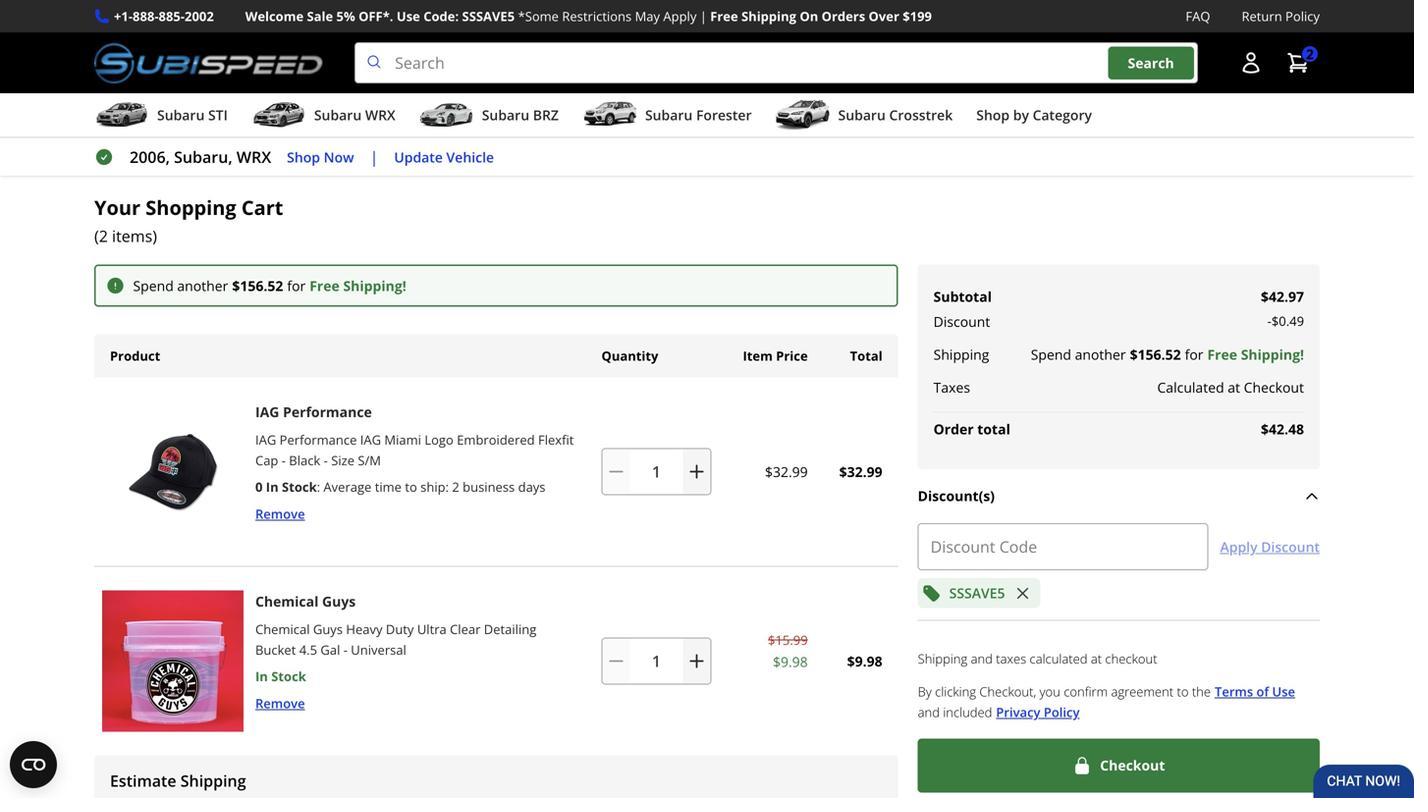 Task type: vqa. For each thing, say whether or not it's contained in the screenshot.
Gasket within 45 In Stock 020031 Grimmspeed Aftermarket Oe Style Axle Back Gasket - Universal
no



Task type: describe. For each thing, give the bounding box(es) containing it.
1 horizontal spatial |
[[700, 7, 707, 25]]

now
[[324, 148, 354, 166]]

remove inside the 'iag performance iag performance iag miami logo embroidered flexfit cap - black - size s/m 0 in stock : average time to ship: 2 business days remove'
[[255, 505, 305, 523]]

embroidered
[[457, 431, 535, 449]]

ultra
[[417, 621, 447, 638]]

privacy
[[996, 704, 1041, 722]]

2 chemical from the top
[[255, 621, 310, 638]]

faq link
[[1186, 6, 1210, 27]]

Discount Code field
[[918, 523, 1208, 570]]

1 horizontal spatial 156.52
[[1138, 345, 1181, 364]]

update vehicle
[[394, 148, 494, 166]]

0 vertical spatial $
[[232, 276, 240, 295]]

chemical guys heavy duty ultra clear detailing bucket 4.5 gal - universal link
[[255, 621, 537, 659]]

subaru crosstrek
[[838, 106, 953, 124]]

business
[[463, 478, 515, 496]]

- left the size
[[324, 452, 328, 469]]

ship:
[[421, 478, 449, 496]]

open widget image
[[10, 741, 57, 789]]

in inside "chemical guys chemical guys heavy duty ultra clear detailing bucket 4.5 gal - universal in stock remove"
[[255, 668, 268, 686]]

subaru for subaru wrx
[[314, 106, 362, 124]]

0 vertical spatial checkout
[[1244, 378, 1304, 397]]

$0.49
[[1272, 312, 1304, 330]]

heavy
[[346, 621, 383, 638]]

flexfit
[[538, 431, 574, 449]]

0 vertical spatial at
[[1228, 378, 1240, 397]]

2 inside button
[[1306, 45, 1314, 63]]

$15.99 $9.98
[[768, 632, 808, 671]]

discount
[[934, 312, 990, 331]]

use inside by clicking checkout, you confirm agreement to the terms of use and included privacy policy
[[1272, 683, 1295, 700]]

0
[[255, 478, 263, 496]]

checkout link
[[918, 739, 1320, 793]]

0 horizontal spatial for
[[287, 276, 306, 295]]

2006, subaru, wrx
[[130, 146, 271, 168]]

button image
[[1239, 51, 1263, 75]]

vehicle
[[446, 148, 494, 166]]

1 vertical spatial free
[[310, 276, 340, 295]]

subaru for subaru sti
[[157, 106, 205, 124]]

product
[[110, 347, 160, 365]]

subaru for subaru forester
[[645, 106, 693, 124]]

$9.98 inside $15.99 $9.98
[[773, 652, 808, 671]]

black
[[289, 452, 320, 469]]

faq
[[1186, 7, 1210, 25]]

2 inside the 'iag performance iag performance iag miami logo embroidered flexfit cap - black - size s/m 0 in stock : average time to ship: 2 business days remove'
[[452, 478, 459, 496]]

apply
[[663, 7, 697, 25]]

- inside "chemical guys chemical guys heavy duty ultra clear detailing bucket 4.5 gal - universal in stock remove"
[[343, 641, 348, 659]]

0 vertical spatial guys
[[322, 592, 356, 611]]

to inside by clicking checkout, you confirm agreement to the terms of use and included privacy policy
[[1177, 683, 1189, 700]]

discount(s)
[[918, 487, 995, 505]]

1 horizontal spatial another
[[1075, 345, 1126, 364]]

shop now
[[287, 148, 354, 166]]

0 vertical spatial policy
[[1286, 7, 1320, 25]]

2 $32.99 from the left
[[839, 462, 883, 481]]

checkout button
[[918, 739, 1320, 793]]

1 vertical spatial at
[[1091, 650, 1102, 668]]

item
[[743, 347, 773, 365]]

decrement image for $32.99
[[606, 462, 626, 482]]

1 horizontal spatial sssave5
[[949, 584, 1005, 602]]

2002
[[185, 7, 214, 25]]

size
[[331, 452, 355, 469]]

checkout
[[1105, 650, 1157, 668]]

estimate
[[110, 771, 176, 792]]

sale
[[307, 7, 333, 25]]

remove button for iag
[[255, 504, 305, 524]]

4.5
[[299, 641, 317, 659]]

calculated
[[1030, 650, 1088, 668]]

search button
[[1108, 47, 1194, 79]]

detailing
[[484, 621, 537, 638]]

shop by category button
[[976, 97, 1092, 137]]

taxes
[[934, 378, 970, 397]]

return policy link
[[1242, 6, 1320, 27]]

shipping left on
[[742, 7, 796, 25]]

off*.
[[359, 7, 393, 25]]

the
[[1192, 683, 1211, 700]]

terms
[[1215, 683, 1253, 700]]

brz
[[533, 106, 559, 124]]

included
[[943, 704, 992, 722]]

agreement
[[1111, 683, 1174, 700]]

$199
[[903, 7, 932, 25]]

0 horizontal spatial use
[[397, 7, 420, 25]]

update vehicle button
[[394, 146, 494, 168]]

privacy policy link
[[996, 702, 1080, 723]]

$42.97
[[1261, 287, 1304, 306]]

by clicking checkout, you confirm agreement to the terms of use and included privacy policy
[[918, 683, 1295, 722]]

a subaru wrx thumbnail image image
[[251, 100, 306, 130]]

885-
[[159, 7, 185, 25]]

2006,
[[130, 146, 170, 168]]

discount(s) button
[[918, 485, 1320, 508]]

gal
[[321, 641, 340, 659]]

shipping and taxes calculated at checkout
[[918, 650, 1157, 668]]

0 horizontal spatial sssave5
[[462, 7, 515, 25]]

1 horizontal spatial $9.98
[[847, 652, 883, 671]]

remove inside "chemical guys chemical guys heavy duty ultra clear detailing bucket 4.5 gal - universal in stock remove"
[[255, 695, 305, 712]]

by
[[918, 683, 932, 700]]

iag miami logo hat - iagiag-app-2064sm, image
[[102, 401, 244, 543]]

$42.48
[[1261, 420, 1304, 439]]

restrictions
[[562, 7, 632, 25]]

a subaru sti thumbnail image image
[[94, 100, 149, 130]]

s/m
[[358, 452, 381, 469]]

items)
[[112, 226, 157, 247]]

shop now link
[[287, 146, 354, 168]]

search
[[1128, 53, 1174, 72]]

subaru sti button
[[94, 97, 228, 137]]

terms of use link
[[1215, 681, 1295, 702]]

average
[[324, 478, 372, 496]]

:
[[317, 478, 320, 496]]

order
[[934, 420, 974, 439]]

days
[[518, 478, 546, 496]]

logo
[[425, 431, 454, 449]]

in inside the 'iag performance iag performance iag miami logo embroidered flexfit cap - black - size s/m 0 in stock : average time to ship: 2 business days remove'
[[266, 478, 279, 496]]

subaru crosstrek button
[[775, 97, 953, 137]]

a subaru forester thumbnail image image
[[582, 100, 637, 130]]

0 vertical spatial shipping!
[[343, 276, 406, 295]]



Task type: locate. For each thing, give the bounding box(es) containing it.
miami
[[384, 431, 421, 449]]

policy inside by clicking checkout, you confirm agreement to the terms of use and included privacy policy
[[1044, 704, 1080, 722]]

shop for shop by category
[[976, 106, 1010, 124]]

another
[[177, 276, 228, 295], [1075, 345, 1126, 364]]

quantity
[[602, 347, 658, 365]]

4 subaru from the left
[[645, 106, 693, 124]]

0 horizontal spatial 156.52
[[240, 276, 283, 295]]

checkout down by clicking checkout, you confirm agreement to the terms of use and included privacy policy
[[1100, 756, 1165, 775]]

price
[[776, 347, 808, 365]]

bucket
[[255, 641, 296, 659]]

sssave5 up taxes
[[949, 584, 1005, 602]]

search input field
[[355, 42, 1198, 84]]

stock inside the 'iag performance iag performance iag miami logo embroidered flexfit cap - black - size s/m 0 in stock : average time to ship: 2 business days remove'
[[282, 478, 317, 496]]

performance up the black on the left of page
[[280, 431, 357, 449]]

stock down bucket
[[271, 668, 306, 686]]

guys
[[322, 592, 356, 611], [313, 621, 343, 638]]

subispeed logo image
[[94, 42, 323, 84]]

-
[[1268, 312, 1272, 330], [282, 452, 286, 469], [324, 452, 328, 469], [343, 641, 348, 659]]

cap
[[255, 452, 278, 469]]

and down by
[[918, 704, 940, 722]]

shipping up clicking
[[918, 650, 968, 668]]

by
[[1013, 106, 1029, 124]]

subaru wrx button
[[251, 97, 396, 137]]

1 $32.99 from the left
[[765, 462, 808, 481]]

1 vertical spatial guys
[[313, 621, 343, 638]]

$9.98 down $15.99
[[773, 652, 808, 671]]

return policy
[[1242, 7, 1320, 25]]

0 vertical spatial |
[[700, 7, 707, 25]]

0 horizontal spatial checkout
[[1100, 756, 1165, 775]]

2 subaru from the left
[[314, 106, 362, 124]]

checkout,
[[980, 683, 1036, 700]]

0 horizontal spatial shop
[[287, 148, 320, 166]]

*some
[[518, 7, 559, 25]]

iag
[[255, 403, 279, 421], [255, 431, 276, 449], [360, 431, 381, 449]]

in down bucket
[[255, 668, 268, 686]]

0 vertical spatial spend
[[133, 276, 174, 295]]

2 down the return policy link at the right top of page
[[1306, 45, 1314, 63]]

1 horizontal spatial and
[[971, 650, 993, 668]]

1 vertical spatial checkout
[[1100, 756, 1165, 775]]

5 subaru from the left
[[838, 106, 886, 124]]

1 horizontal spatial shipping!
[[1241, 345, 1304, 364]]

stock inside "chemical guys chemical guys heavy duty ultra clear detailing bucket 4.5 gal - universal in stock remove"
[[271, 668, 306, 686]]

0 vertical spatial wrx
[[365, 106, 396, 124]]

1 vertical spatial decrement image
[[606, 652, 626, 671]]

remove down 0
[[255, 505, 305, 523]]

0 vertical spatial sssave5
[[462, 7, 515, 25]]

calculated at checkout
[[1157, 378, 1304, 397]]

wrx up update
[[365, 106, 396, 124]]

spend
[[133, 276, 174, 295], [1031, 345, 1071, 364]]

0 vertical spatial shop
[[976, 106, 1010, 124]]

2 right ship:
[[452, 478, 459, 496]]

sssave5 right code: at the left top
[[462, 7, 515, 25]]

1 vertical spatial 2
[[452, 478, 459, 496]]

0 vertical spatial decrement image
[[606, 462, 626, 482]]

1 vertical spatial to
[[1177, 683, 1189, 700]]

1 horizontal spatial checkout
[[1244, 378, 1304, 397]]

subaru left forester
[[645, 106, 693, 124]]

$9.98
[[847, 652, 883, 671], [773, 652, 808, 671]]

1 vertical spatial in
[[255, 668, 268, 686]]

0 vertical spatial stock
[[282, 478, 317, 496]]

subaru brz button
[[419, 97, 559, 137]]

1 horizontal spatial use
[[1272, 683, 1295, 700]]

orders
[[822, 7, 865, 25]]

to right time
[[405, 478, 417, 496]]

increment image
[[687, 462, 707, 482], [687, 652, 707, 671]]

wrx
[[365, 106, 396, 124], [237, 146, 271, 168]]

sti
[[208, 106, 228, 124]]

0 vertical spatial use
[[397, 7, 420, 25]]

0 horizontal spatial and
[[918, 704, 940, 722]]

at up confirm
[[1091, 650, 1102, 668]]

1 vertical spatial shop
[[287, 148, 320, 166]]

estimate shipping
[[110, 771, 246, 792]]

on
[[800, 7, 818, 25]]

chemical guys chemical guys heavy duty ultra clear detailing bucket 4.5 gal - universal in stock remove
[[255, 592, 537, 712]]

0 horizontal spatial another
[[177, 276, 228, 295]]

2 remove from the top
[[255, 695, 305, 712]]

checkout inside the checkout button
[[1100, 756, 1165, 775]]

$9.98 right $15.99 $9.98
[[847, 652, 883, 671]]

may
[[635, 7, 660, 25]]

1 horizontal spatial $32.99
[[839, 462, 883, 481]]

156.52 down 'cart'
[[240, 276, 283, 295]]

code:
[[423, 7, 459, 25]]

0 vertical spatial 2
[[1306, 45, 1314, 63]]

subaru brz
[[482, 106, 559, 124]]

at right calculated
[[1228, 378, 1240, 397]]

0 vertical spatial free
[[710, 7, 738, 25]]

forester
[[696, 106, 752, 124]]

duty
[[386, 621, 414, 638]]

0 vertical spatial spend another $ 156.52 for free shipping!
[[133, 276, 406, 295]]

cheacc106 chemical guys heavy duty ultra clear detailing bucket 4.5 gal, image
[[102, 591, 244, 732]]

0 horizontal spatial 2
[[452, 478, 459, 496]]

1 increment image from the top
[[687, 462, 707, 482]]

shipping right the estimate at the bottom left of the page
[[180, 771, 246, 792]]

1 vertical spatial for
[[1185, 345, 1204, 364]]

use right of
[[1272, 683, 1295, 700]]

1 vertical spatial policy
[[1044, 704, 1080, 722]]

spend another $ 156.52 for free shipping!
[[133, 276, 406, 295], [1031, 345, 1304, 364]]

1 remove button from the top
[[255, 504, 305, 524]]

$
[[232, 276, 240, 295], [1130, 345, 1138, 364]]

subaru up "now"
[[314, 106, 362, 124]]

- $0.49
[[1268, 312, 1304, 330]]

shop left by
[[976, 106, 1010, 124]]

remove button down 0
[[255, 504, 305, 524]]

0 horizontal spatial spend another $ 156.52 for free shipping!
[[133, 276, 406, 295]]

wrx inside dropdown button
[[365, 106, 396, 124]]

guys up heavy
[[322, 592, 356, 611]]

1 horizontal spatial spend
[[1031, 345, 1071, 364]]

policy right return
[[1286, 7, 1320, 25]]

taxes
[[996, 650, 1026, 668]]

1 horizontal spatial wrx
[[365, 106, 396, 124]]

spend another $ 156.52 for free shipping! down 'cart'
[[133, 276, 406, 295]]

1 decrement image from the top
[[606, 462, 626, 482]]

sssave5
[[462, 7, 515, 25], [949, 584, 1005, 602]]

stock
[[282, 478, 317, 496], [271, 668, 306, 686]]

1 horizontal spatial shop
[[976, 106, 1010, 124]]

0 horizontal spatial wrx
[[237, 146, 271, 168]]

1 vertical spatial $
[[1130, 345, 1138, 364]]

1 vertical spatial wrx
[[237, 146, 271, 168]]

156.52 up calculated
[[1138, 345, 1181, 364]]

- right gal
[[343, 641, 348, 659]]

you
[[1040, 683, 1061, 700]]

subtotal
[[934, 287, 992, 306]]

increment image for $9.98
[[687, 652, 707, 671]]

and left taxes
[[971, 650, 993, 668]]

1 vertical spatial stock
[[271, 668, 306, 686]]

shopping
[[146, 194, 236, 221]]

in right 0
[[266, 478, 279, 496]]

0 vertical spatial remove
[[255, 505, 305, 523]]

1 vertical spatial remove button
[[255, 694, 305, 713]]

clear
[[450, 621, 481, 638]]

0 horizontal spatial free
[[310, 276, 340, 295]]

1 horizontal spatial 2
[[1306, 45, 1314, 63]]

at
[[1228, 378, 1240, 397], [1091, 650, 1102, 668]]

and
[[971, 650, 993, 668], [918, 704, 940, 722]]

shop by category
[[976, 106, 1092, 124]]

0 vertical spatial remove button
[[255, 504, 305, 524]]

to left the
[[1177, 683, 1189, 700]]

stock down the black on the left of page
[[282, 478, 317, 496]]

update
[[394, 148, 443, 166]]

1 vertical spatial spend another $ 156.52 for free shipping!
[[1031, 345, 1304, 364]]

shop for shop now
[[287, 148, 320, 166]]

subaru for subaru crosstrek
[[838, 106, 886, 124]]

iag performance iag performance iag miami logo embroidered flexfit cap - black - size s/m 0 in stock : average time to ship: 2 business days remove
[[255, 403, 574, 523]]

1 subaru from the left
[[157, 106, 205, 124]]

0 vertical spatial chemical
[[255, 592, 319, 611]]

wrx down 'a subaru wrx thumbnail image'
[[237, 146, 271, 168]]

shop inside dropdown button
[[976, 106, 1010, 124]]

subaru forester button
[[582, 97, 752, 137]]

1 vertical spatial |
[[370, 146, 378, 168]]

decrement image
[[606, 462, 626, 482], [606, 652, 626, 671]]

your
[[94, 194, 141, 221]]

888-
[[133, 7, 159, 25]]

checkout up $42.48
[[1244, 378, 1304, 397]]

0 horizontal spatial policy
[[1044, 704, 1080, 722]]

total
[[977, 420, 1010, 439]]

1 chemical from the top
[[255, 592, 319, 611]]

item price
[[743, 347, 808, 365]]

- down $42.97
[[1268, 312, 1272, 330]]

remove button for chemical
[[255, 694, 305, 713]]

a subaru brz thumbnail image image
[[419, 100, 474, 130]]

subaru sti
[[157, 106, 228, 124]]

performance up the size
[[283, 403, 372, 421]]

category
[[1033, 106, 1092, 124]]

1 vertical spatial remove
[[255, 695, 305, 712]]

0 vertical spatial to
[[405, 478, 417, 496]]

+1-
[[114, 7, 133, 25]]

0 vertical spatial 156.52
[[240, 276, 283, 295]]

shipping down discount
[[934, 345, 989, 364]]

estimate shipping button
[[110, 771, 883, 792]]

subaru left brz
[[482, 106, 529, 124]]

1 vertical spatial sssave5
[[949, 584, 1005, 602]]

to inside the 'iag performance iag performance iag miami logo embroidered flexfit cap - black - size s/m 0 in stock : average time to ship: 2 business days remove'
[[405, 478, 417, 496]]

subaru forester
[[645, 106, 752, 124]]

1 horizontal spatial at
[[1228, 378, 1240, 397]]

policy down you
[[1044, 704, 1080, 722]]

guys up gal
[[313, 621, 343, 638]]

and inside by clicking checkout, you confirm agreement to the terms of use and included privacy policy
[[918, 704, 940, 722]]

0 horizontal spatial $9.98
[[773, 652, 808, 671]]

$15.99
[[768, 632, 808, 649]]

shop left "now"
[[287, 148, 320, 166]]

decrement image for $9.98
[[606, 652, 626, 671]]

for
[[287, 276, 306, 295], [1185, 345, 1204, 364]]

1 horizontal spatial policy
[[1286, 7, 1320, 25]]

1 vertical spatial chemical
[[255, 621, 310, 638]]

1 horizontal spatial spend another $ 156.52 for free shipping!
[[1031, 345, 1304, 364]]

0 vertical spatial and
[[971, 650, 993, 668]]

remove down bucket
[[255, 695, 305, 712]]

1 vertical spatial use
[[1272, 683, 1295, 700]]

0 horizontal spatial spend
[[133, 276, 174, 295]]

subaru for subaru brz
[[482, 106, 529, 124]]

0 vertical spatial another
[[177, 276, 228, 295]]

1 vertical spatial shipping!
[[1241, 345, 1304, 364]]

2 decrement image from the top
[[606, 652, 626, 671]]

+1-888-885-2002
[[114, 7, 214, 25]]

increment image for $32.99
[[687, 462, 707, 482]]

1 vertical spatial another
[[1075, 345, 1126, 364]]

| right 'apply'
[[700, 7, 707, 25]]

1 horizontal spatial $
[[1130, 345, 1138, 364]]

1 horizontal spatial to
[[1177, 683, 1189, 700]]

spend another $ 156.52 for free shipping! up calculated
[[1031, 345, 1304, 364]]

1 vertical spatial performance
[[280, 431, 357, 449]]

0 horizontal spatial to
[[405, 478, 417, 496]]

(2
[[94, 226, 108, 247]]

subaru left sti
[[157, 106, 205, 124]]

0 vertical spatial for
[[287, 276, 306, 295]]

remove button
[[255, 504, 305, 524], [255, 694, 305, 713]]

0 horizontal spatial $
[[232, 276, 240, 295]]

2 horizontal spatial free
[[1207, 345, 1238, 364]]

shop
[[976, 106, 1010, 124], [287, 148, 320, 166]]

0 vertical spatial performance
[[283, 403, 372, 421]]

order total
[[934, 420, 1010, 439]]

0 vertical spatial increment image
[[687, 462, 707, 482]]

crosstrek
[[889, 106, 953, 124]]

0 horizontal spatial at
[[1091, 650, 1102, 668]]

free
[[710, 7, 738, 25], [310, 276, 340, 295], [1207, 345, 1238, 364]]

a subaru crosstrek thumbnail image image
[[775, 100, 830, 130]]

None number field
[[602, 448, 712, 496], [602, 638, 712, 685], [602, 448, 712, 496], [602, 638, 712, 685]]

1 horizontal spatial for
[[1185, 345, 1204, 364]]

subaru wrx
[[314, 106, 396, 124]]

subaru,
[[174, 146, 232, 168]]

2 increment image from the top
[[687, 652, 707, 671]]

1 vertical spatial and
[[918, 704, 940, 722]]

remove button down bucket
[[255, 694, 305, 713]]

1 vertical spatial spend
[[1031, 345, 1071, 364]]

0 horizontal spatial |
[[370, 146, 378, 168]]

0 horizontal spatial shipping!
[[343, 276, 406, 295]]

1 remove from the top
[[255, 505, 305, 523]]

cart
[[241, 194, 283, 221]]

1 horizontal spatial free
[[710, 7, 738, 25]]

use right off*.
[[397, 7, 420, 25]]

- right the cap
[[282, 452, 286, 469]]

+1-888-885-2002 link
[[114, 6, 214, 27]]

| right "now"
[[370, 146, 378, 168]]

2 vertical spatial free
[[1207, 345, 1238, 364]]

calculated
[[1157, 378, 1224, 397]]

1 vertical spatial increment image
[[687, 652, 707, 671]]

3 subaru from the left
[[482, 106, 529, 124]]

subaru right 'a subaru crosstrek thumbnail image'
[[838, 106, 886, 124]]

1 vertical spatial 156.52
[[1138, 345, 1181, 364]]

0 vertical spatial in
[[266, 478, 279, 496]]

2 remove button from the top
[[255, 694, 305, 713]]

156.52
[[240, 276, 283, 295], [1138, 345, 1181, 364]]

iag performance iag miami logo embroidered flexfit cap - black - size s/m link
[[255, 431, 574, 469]]

0 horizontal spatial $32.99
[[765, 462, 808, 481]]



